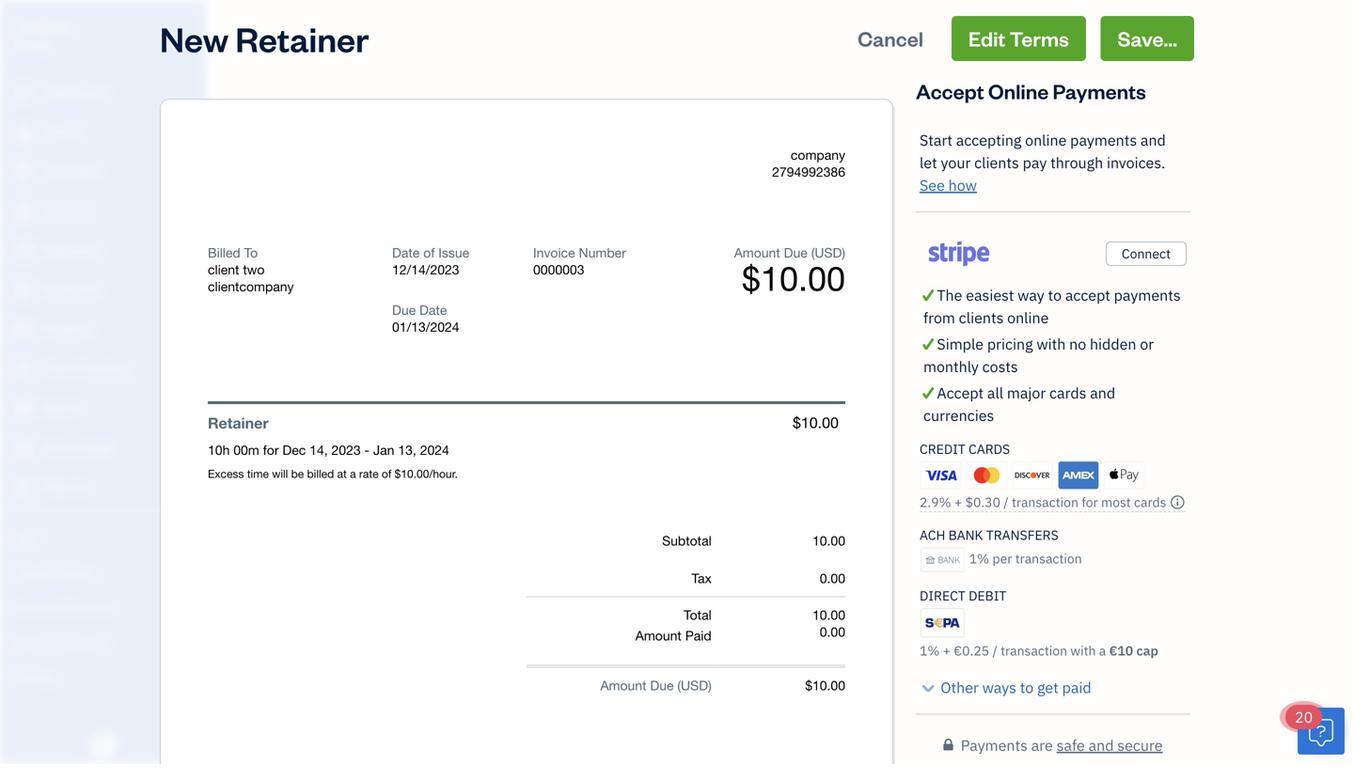 Task type: describe. For each thing, give the bounding box(es) containing it.
payments inside the start accepting online payments and let your clients pay through invoices. see how
[[1071, 130, 1137, 150]]

settings link
[[5, 661, 201, 694]]

accept for online
[[916, 78, 985, 104]]

13,
[[398, 443, 417, 458]]

members
[[46, 565, 96, 580]]

transaction for for
[[1012, 494, 1079, 512]]

1 vertical spatial $10.00
[[793, 414, 839, 432]]

to inside the easiest way to accept payments from clients online
[[1048, 286, 1062, 305]]

debit
[[969, 587, 1007, 605]]

10h
[[208, 443, 230, 458]]

1 vertical spatial retainer
[[208, 414, 269, 432]]

due inside due date 01/13/2024
[[392, 302, 416, 318]]

issue
[[439, 245, 470, 261]]

payment image
[[12, 242, 35, 261]]

company for company owner
[[15, 17, 73, 35]]

all
[[988, 383, 1004, 403]]

easiest
[[966, 286, 1014, 305]]

usd for amount due ( usd )
[[681, 678, 708, 694]]

+ for 1%
[[943, 643, 951, 660]]

tax
[[692, 571, 712, 587]]

clientcompany
[[208, 279, 294, 294]]

client
[[208, 262, 239, 278]]

date inside date of issue 12/14/2023
[[392, 245, 420, 261]]

invoice
[[533, 245, 575, 261]]

10.00 0.00
[[813, 608, 846, 640]]

to
[[244, 245, 258, 261]]

items
[[14, 600, 43, 615]]

20 button
[[1286, 706, 1345, 755]]

apps link
[[5, 522, 201, 555]]

amount due ( usd )
[[601, 678, 712, 694]]

1 horizontal spatial cards
[[1134, 494, 1167, 512]]

2.9% + $0.30 / transaction for most cards
[[920, 494, 1167, 512]]

0 vertical spatial retainer
[[235, 16, 369, 61]]

payments inside the easiest way to accept payments from clients online
[[1114, 286, 1181, 305]]

dashboard image
[[12, 84, 35, 103]]

12/14/2023 button
[[392, 262, 505, 278]]

number
[[579, 245, 626, 261]]

get
[[1038, 678, 1059, 698]]

safe
[[1057, 736, 1085, 756]]

ach
[[920, 527, 946, 544]]

freshbooks image
[[88, 735, 119, 757]]

through
[[1051, 153, 1104, 173]]

connect
[[1122, 245, 1171, 262]]

) for amount due ( usd ) $10.00
[[842, 245, 846, 261]]

check image for accept all major cards and currencies
[[920, 382, 937, 405]]

lock image
[[944, 734, 954, 757]]

2023
[[332, 443, 361, 458]]

items and services link
[[5, 592, 201, 625]]

estimate image
[[12, 163, 35, 182]]

check image
[[920, 333, 937, 356]]

-
[[365, 443, 370, 458]]

$0.30
[[966, 494, 1001, 512]]

total
[[684, 608, 712, 623]]

due date 01/13/2024
[[392, 302, 460, 335]]

credit cards
[[920, 441, 1011, 458]]

wepay image
[[920, 235, 999, 273]]

a
[[1100, 643, 1107, 660]]

01/13/2024
[[392, 319, 460, 335]]

$10.00 inside 'amount due ( usd ) $10.00'
[[742, 259, 846, 298]]

check image for the easiest way to accept payments from clients online
[[920, 284, 937, 307]]

bank image
[[921, 609, 965, 638]]

10h 00m for dec 14, 2023 - jan 13, 2024
[[208, 443, 450, 458]]

edit
[[969, 25, 1006, 52]]

1% for 1% per transaction
[[970, 551, 990, 568]]

are
[[1032, 736, 1053, 756]]

no
[[1070, 334, 1087, 354]]

team
[[14, 565, 44, 580]]

00m
[[234, 443, 259, 458]]

and inside accept all major cards and currencies
[[1090, 383, 1116, 403]]

due for amount due ( usd )
[[650, 678, 674, 694]]

team members
[[14, 565, 96, 580]]

total amount paid
[[636, 608, 712, 644]]

and right safe
[[1089, 736, 1114, 756]]

accept for all
[[937, 383, 984, 403]]

two
[[243, 262, 265, 278]]

cancel button
[[841, 16, 941, 61]]

/ for $0.30
[[1004, 494, 1009, 512]]

invoices.
[[1107, 153, 1166, 173]]

apps
[[14, 530, 42, 546]]

connections
[[44, 635, 110, 650]]

settings
[[14, 669, 57, 685]]

billed
[[208, 245, 241, 261]]

/ for €0.25
[[993, 643, 998, 660]]

subtotal
[[662, 533, 712, 549]]

services
[[68, 600, 113, 615]]

save…
[[1118, 25, 1178, 52]]

items and services
[[14, 600, 113, 615]]

2024
[[420, 443, 450, 458]]

owner
[[15, 37, 52, 53]]

bank connections
[[14, 635, 110, 650]]

or
[[1140, 334, 1154, 354]]

ach bank transfers
[[920, 527, 1059, 544]]

invoice image
[[12, 202, 35, 221]]

transfers
[[987, 527, 1059, 544]]

date of issue 12/14/2023
[[392, 245, 470, 278]]

accept
[[1066, 286, 1111, 305]]

simple
[[937, 334, 984, 354]]

your
[[941, 153, 971, 173]]

save… button
[[1101, 16, 1195, 61]]

apple pay image
[[1105, 462, 1145, 490]]

way
[[1018, 286, 1045, 305]]

date inside due date 01/13/2024
[[420, 302, 447, 318]]

company for company 2794992386
[[791, 147, 846, 163]]

( for amount due ( usd )
[[678, 678, 681, 694]]

due for amount due ( usd ) $10.00
[[784, 245, 808, 261]]

pay
[[1023, 153, 1047, 173]]

10.00 for 10.00
[[813, 533, 846, 549]]

costs
[[983, 357, 1019, 377]]

money image
[[12, 400, 35, 419]]

see
[[920, 175, 945, 195]]

safe and secure link
[[1057, 736, 1163, 756]]

other ways to get paid link
[[920, 677, 1092, 700]]

accept all major cards and currencies
[[924, 383, 1116, 426]]

paid
[[686, 628, 712, 644]]

secure
[[1118, 736, 1163, 756]]

cap
[[1137, 643, 1159, 660]]

currencies
[[924, 406, 995, 426]]



Task type: locate. For each thing, give the bounding box(es) containing it.
2.9%
[[920, 494, 952, 512]]

amount inside 'amount due ( usd ) $10.00'
[[734, 245, 781, 261]]

cards
[[1050, 383, 1087, 403], [1134, 494, 1167, 512]]

1 vertical spatial )
[[708, 678, 712, 694]]

( for amount due ( usd ) $10.00
[[812, 245, 815, 261]]

for left dec
[[263, 443, 279, 458]]

timer image
[[12, 360, 35, 379]]

€0.25
[[954, 643, 990, 660]]

0 horizontal spatial company
[[15, 17, 73, 35]]

1 vertical spatial amount
[[636, 628, 682, 644]]

1 horizontal spatial company
[[791, 147, 846, 163]]

$10.00
[[742, 259, 846, 298], [793, 414, 839, 432], [805, 678, 846, 694]]

bank
[[14, 635, 41, 650]]

to right way
[[1048, 286, 1062, 305]]

1% + €0.25 / transaction with a €10 cap
[[920, 643, 1159, 660]]

amount inside total amount paid
[[636, 628, 682, 644]]

discover image
[[1013, 462, 1053, 490]]

2 10.00 from the top
[[813, 608, 846, 623]]

0 vertical spatial accept
[[916, 78, 985, 104]]

20
[[1295, 708, 1313, 728]]

2 0.00 from the top
[[820, 625, 846, 640]]

online
[[989, 78, 1049, 104]]

how
[[949, 175, 977, 195]]

online inside the start accepting online payments and let your clients pay through invoices. see how
[[1026, 130, 1067, 150]]

clients for accepting
[[975, 153, 1020, 173]]

accepting
[[957, 130, 1022, 150]]

2 horizontal spatial due
[[784, 245, 808, 261]]

0000003
[[533, 262, 585, 278]]

0 vertical spatial transaction
[[1012, 494, 1079, 512]]

payments down save… button
[[1053, 78, 1147, 104]]

0 vertical spatial )
[[842, 245, 846, 261]]

bank connections link
[[5, 627, 201, 659]]

project image
[[12, 321, 35, 340]]

and inside main element
[[46, 600, 65, 615]]

team members link
[[5, 557, 201, 590]]

0 vertical spatial 1%
[[970, 551, 990, 568]]

0 horizontal spatial +
[[943, 643, 951, 660]]

1 vertical spatial date
[[420, 302, 447, 318]]

0 vertical spatial company
[[15, 17, 73, 35]]

other ways to get paid
[[941, 678, 1092, 698]]

start
[[920, 130, 953, 150]]

0 vertical spatial 10.00
[[813, 533, 846, 549]]

client image
[[12, 123, 35, 142]]

1 check image from the top
[[920, 284, 937, 307]]

0 vertical spatial (
[[812, 245, 815, 261]]

) down 2794992386
[[842, 245, 846, 261]]

0 vertical spatial for
[[263, 443, 279, 458]]

company up owner
[[15, 17, 73, 35]]

+
[[955, 494, 963, 512], [943, 643, 951, 660]]

date up 01/13/2024
[[420, 302, 447, 318]]

1 horizontal spatial to
[[1048, 286, 1062, 305]]

Add a description (optional). text field
[[208, 467, 654, 482]]

0 vertical spatial /
[[1004, 494, 1009, 512]]

payments down the connect button
[[1114, 286, 1181, 305]]

resource center badge image
[[1298, 708, 1345, 755]]

0 horizontal spatial to
[[1020, 678, 1034, 698]]

) for amount due ( usd )
[[708, 678, 712, 694]]

(
[[812, 245, 815, 261], [678, 678, 681, 694]]

0 horizontal spatial usd
[[681, 678, 708, 694]]

usd for amount due ( usd ) $10.00
[[815, 245, 842, 261]]

check image up from
[[920, 284, 937, 307]]

online down way
[[1008, 308, 1049, 328]]

jan
[[373, 443, 395, 458]]

with left a
[[1071, 643, 1096, 660]]

accept inside accept all major cards and currencies
[[937, 383, 984, 403]]

0 vertical spatial check image
[[920, 284, 937, 307]]

amount for amount due ( usd ) $10.00
[[734, 245, 781, 261]]

0 vertical spatial online
[[1026, 130, 1067, 150]]

1 vertical spatial clients
[[959, 308, 1004, 328]]

and down hidden
[[1090, 383, 1116, 403]]

payments right lock image
[[961, 736, 1028, 756]]

paid
[[1063, 678, 1092, 698]]

client two clientcompany
[[208, 262, 294, 294]]

1 vertical spatial company
[[791, 147, 846, 163]]

1 vertical spatial +
[[943, 643, 951, 660]]

major
[[1007, 383, 1046, 403]]

visa image
[[921, 462, 961, 490]]

1 vertical spatial (
[[678, 678, 681, 694]]

transaction up get at bottom
[[1001, 643, 1068, 660]]

american express image
[[1059, 462, 1099, 490]]

clients inside the easiest way to accept payments from clients online
[[959, 308, 1004, 328]]

1 vertical spatial transaction
[[1016, 551, 1082, 568]]

new
[[160, 16, 229, 61]]

see how link
[[920, 175, 977, 195]]

1 vertical spatial with
[[1071, 643, 1096, 660]]

1 horizontal spatial +
[[955, 494, 963, 512]]

1% down bank icon
[[920, 643, 940, 660]]

company owner
[[15, 17, 73, 53]]

0 horizontal spatial 1%
[[920, 643, 940, 660]]

1 horizontal spatial (
[[812, 245, 815, 261]]

billed to
[[208, 245, 258, 261]]

1 vertical spatial check image
[[920, 382, 937, 405]]

for
[[263, 443, 279, 458], [1082, 494, 1098, 512]]

most
[[1102, 494, 1131, 512]]

cards
[[969, 441, 1011, 458]]

report image
[[12, 479, 35, 498]]

mastercard image
[[967, 462, 1007, 490]]

transaction down discover icon
[[1012, 494, 1079, 512]]

1 horizontal spatial usd
[[815, 245, 842, 261]]

0 horizontal spatial for
[[263, 443, 279, 458]]

clients down accepting at the top right
[[975, 153, 1020, 173]]

accept up start in the top of the page
[[916, 78, 985, 104]]

1 vertical spatial /
[[993, 643, 998, 660]]

2 check image from the top
[[920, 382, 937, 405]]

0 vertical spatial amount
[[734, 245, 781, 261]]

cards inside accept all major cards and currencies
[[1050, 383, 1087, 403]]

with
[[1037, 334, 1066, 354], [1071, 643, 1096, 660]]

retainer
[[235, 16, 369, 61], [208, 414, 269, 432]]

edit terms
[[969, 25, 1069, 52]]

and inside the start accepting online payments and let your clients pay through invoices. see how
[[1141, 130, 1166, 150]]

1 vertical spatial 0.00
[[820, 625, 846, 640]]

let
[[920, 153, 938, 173]]

0 horizontal spatial )
[[708, 678, 712, 694]]

0 vertical spatial 0.00
[[820, 571, 846, 587]]

10.00 for 10.00 0.00
[[813, 608, 846, 623]]

0 horizontal spatial (
[[678, 678, 681, 694]]

transaction down the transfers
[[1016, 551, 1082, 568]]

per
[[993, 551, 1013, 568]]

2 vertical spatial transaction
[[1001, 643, 1068, 660]]

for left most
[[1082, 494, 1098, 512]]

1 vertical spatial online
[[1008, 308, 1049, 328]]

0 vertical spatial due
[[784, 245, 808, 261]]

chart image
[[12, 439, 35, 458]]

1 horizontal spatial payments
[[1053, 78, 1147, 104]]

accept up "currencies"
[[937, 383, 984, 403]]

the easiest way to accept payments from clients online
[[924, 286, 1181, 328]]

clients inside the start accepting online payments and let your clients pay through invoices. see how
[[975, 153, 1020, 173]]

and right items
[[46, 600, 65, 615]]

the
[[937, 286, 963, 305]]

due
[[784, 245, 808, 261], [392, 302, 416, 318], [650, 678, 674, 694]]

/ right $0.30
[[1004, 494, 1009, 512]]

pricing
[[988, 334, 1033, 354]]

due up 01/13/2024
[[392, 302, 416, 318]]

1 vertical spatial accept
[[937, 383, 984, 403]]

+ for 2.9%
[[955, 494, 963, 512]]

0 vertical spatial to
[[1048, 286, 1062, 305]]

1 horizontal spatial 1%
[[970, 551, 990, 568]]

1 vertical spatial 10.00
[[813, 608, 846, 623]]

payments are safe and secure
[[961, 736, 1163, 756]]

due down total amount paid
[[650, 678, 674, 694]]

+ left €0.25 in the bottom of the page
[[943, 643, 951, 660]]

1 horizontal spatial due
[[650, 678, 674, 694]]

0000003 button
[[533, 262, 680, 278]]

usd inside 'amount due ( usd ) $10.00'
[[815, 245, 842, 261]]

of
[[424, 245, 435, 261]]

hidden
[[1090, 334, 1137, 354]]

1 horizontal spatial for
[[1082, 494, 1098, 512]]

12/14/2023
[[392, 262, 460, 278]]

1 vertical spatial cards
[[1134, 494, 1167, 512]]

1 horizontal spatial with
[[1071, 643, 1096, 660]]

chevrondown image
[[920, 677, 937, 700]]

company 2794992386
[[772, 147, 846, 180]]

date left the of
[[392, 245, 420, 261]]

new retainer
[[160, 16, 369, 61]]

and up invoices.
[[1141, 130, 1166, 150]]

1% per transaction
[[970, 551, 1082, 568]]

) inside 'amount due ( usd ) $10.00'
[[842, 245, 846, 261]]

0 vertical spatial cards
[[1050, 383, 1087, 403]]

+ right 2.9% at bottom right
[[955, 494, 963, 512]]

simple pricing with no hidden or monthly costs
[[924, 334, 1154, 377]]

0 horizontal spatial /
[[993, 643, 998, 660]]

cards left info icon
[[1134, 494, 1167, 512]]

payments
[[1071, 130, 1137, 150], [1114, 286, 1181, 305]]

2 vertical spatial due
[[650, 678, 674, 694]]

1% left per
[[970, 551, 990, 568]]

( inside 'amount due ( usd ) $10.00'
[[812, 245, 815, 261]]

invoice number 0000003
[[533, 245, 626, 278]]

cancel
[[858, 25, 924, 52]]

expense image
[[12, 281, 35, 300]]

0 vertical spatial usd
[[815, 245, 842, 261]]

company up 2794992386
[[791, 147, 846, 163]]

terms
[[1010, 25, 1069, 52]]

2 vertical spatial $10.00
[[805, 678, 846, 694]]

to left get at bottom
[[1020, 678, 1034, 698]]

14,
[[310, 443, 328, 458]]

check image down monthly
[[920, 382, 937, 405]]

clients down easiest
[[959, 308, 1004, 328]]

1 vertical spatial for
[[1082, 494, 1098, 512]]

/ right €0.25 in the bottom of the page
[[993, 643, 998, 660]]

and
[[1141, 130, 1166, 150], [1090, 383, 1116, 403], [46, 600, 65, 615], [1089, 736, 1114, 756]]

0 horizontal spatial cards
[[1050, 383, 1087, 403]]

edit terms button
[[952, 16, 1086, 61]]

amount for amount due ( usd )
[[601, 678, 647, 694]]

from
[[924, 308, 956, 328]]

1 vertical spatial payments
[[1114, 286, 1181, 305]]

0 horizontal spatial with
[[1037, 334, 1066, 354]]

credit
[[920, 441, 966, 458]]

( down 2794992386
[[812, 245, 815, 261]]

1 vertical spatial usd
[[681, 678, 708, 694]]

1 vertical spatial due
[[392, 302, 416, 318]]

transaction for with
[[1001, 643, 1068, 660]]

ways
[[983, 678, 1017, 698]]

1 horizontal spatial /
[[1004, 494, 1009, 512]]

0 vertical spatial clients
[[975, 153, 1020, 173]]

0 vertical spatial $10.00
[[742, 259, 846, 298]]

0 vertical spatial +
[[955, 494, 963, 512]]

monthly
[[924, 357, 979, 377]]

1 vertical spatial to
[[1020, 678, 1034, 698]]

( down total amount paid
[[678, 678, 681, 694]]

0 vertical spatial with
[[1037, 334, 1066, 354]]

direct
[[920, 587, 966, 605]]

other
[[941, 678, 979, 698]]

online
[[1026, 130, 1067, 150], [1008, 308, 1049, 328]]

1 vertical spatial 1%
[[920, 643, 940, 660]]

with inside simple pricing with no hidden or monthly costs
[[1037, 334, 1066, 354]]

main element
[[0, 0, 254, 765]]

0.00 inside 10.00 0.00
[[820, 625, 846, 640]]

with left 'no'
[[1037, 334, 1066, 354]]

0 vertical spatial payments
[[1071, 130, 1137, 150]]

clients for easiest
[[959, 308, 1004, 328]]

1 horizontal spatial )
[[842, 245, 846, 261]]

company inside company 2794992386
[[791, 147, 846, 163]]

bank image
[[921, 548, 965, 573]]

0 vertical spatial payments
[[1053, 78, 1147, 104]]

check image
[[920, 284, 937, 307], [920, 382, 937, 405]]

online inside the easiest way to accept payments from clients online
[[1008, 308, 1049, 328]]

1 10.00 from the top
[[813, 533, 846, 549]]

company inside main element
[[15, 17, 73, 35]]

due inside 'amount due ( usd ) $10.00'
[[784, 245, 808, 261]]

2 vertical spatial amount
[[601, 678, 647, 694]]

0.00
[[820, 571, 846, 587], [820, 625, 846, 640]]

start accepting online payments and let your clients pay through invoices. see how
[[920, 130, 1166, 195]]

to
[[1048, 286, 1062, 305], [1020, 678, 1034, 698]]

info image
[[1171, 496, 1186, 511]]

amount due ( usd ) $10.00
[[734, 245, 846, 298]]

1 0.00 from the top
[[820, 571, 846, 587]]

online up pay
[[1026, 130, 1067, 150]]

accept
[[916, 78, 985, 104], [937, 383, 984, 403]]

accept online payments
[[916, 78, 1147, 104]]

) down paid
[[708, 678, 712, 694]]

1% for 1% + €0.25 / transaction with a €10 cap
[[920, 643, 940, 660]]

cards right major
[[1050, 383, 1087, 403]]

0 vertical spatial date
[[392, 245, 420, 261]]

payments up 'through'
[[1071, 130, 1137, 150]]

usd down 2794992386
[[815, 245, 842, 261]]

0 horizontal spatial due
[[392, 302, 416, 318]]

1 vertical spatial payments
[[961, 736, 1028, 756]]

usd down paid
[[681, 678, 708, 694]]

connect button
[[1106, 242, 1187, 266]]

0 horizontal spatial payments
[[961, 736, 1028, 756]]

due down 2794992386
[[784, 245, 808, 261]]



Task type: vqa. For each thing, say whether or not it's contained in the screenshot.
CHECK icon
yes



